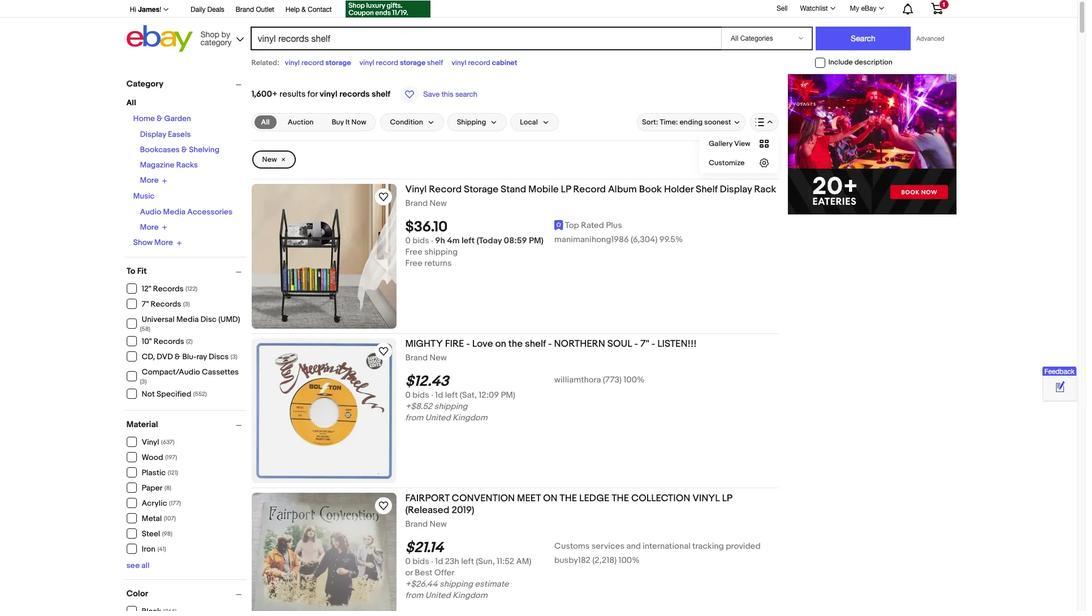 Task type: describe. For each thing, give the bounding box(es) containing it.
shop
[[201, 30, 219, 39]]

2 record from the left
[[574, 184, 606, 195]]

record for vinyl record storage
[[302, 58, 324, 67]]

condition button
[[381, 113, 444, 131]]

paper
[[142, 483, 163, 493]]

advanced link
[[911, 27, 951, 50]]

display inside display easels bookcases & shelving magazine racks
[[140, 130, 166, 139]]

audio media accessories link
[[140, 207, 233, 217]]

lp inside 'fairport convention meet on the ledge the collection vinyl lp (released 2019) brand new'
[[723, 493, 733, 504]]

view
[[735, 139, 751, 148]]

shelf for the
[[525, 339, 546, 350]]

steel
[[142, 529, 160, 539]]

top rated plus image
[[555, 220, 564, 230]]

(umd)
[[218, 314, 240, 324]]

search
[[456, 90, 478, 99]]

$12.43
[[406, 373, 449, 391]]

show
[[133, 238, 153, 248]]

+$8.52
[[406, 401, 433, 412]]

category
[[201, 38, 232, 47]]

busby182
[[555, 555, 591, 566]]

0 vertical spatial more
[[140, 176, 159, 185]]

universal media disc (umd) (58)
[[140, 314, 240, 333]]

compact/audio cassettes (3)
[[140, 367, 239, 385]]

discs
[[209, 352, 229, 362]]

new inside 'fairport convention meet on the ledge the collection vinyl lp (released 2019) brand new'
[[430, 519, 447, 530]]

1d inside williamthora (773) 100% 0 bids · 1d left (sat, 12:09 pm) +$8.52 shipping from united kingdom
[[436, 390, 443, 401]]

listen!!!
[[658, 339, 697, 350]]

bids inside customs services and international tracking provided 0 bids · 1d 23h left (sun, 11:52 am)
[[413, 557, 430, 567]]

auction link
[[281, 115, 321, 129]]

sell
[[777, 4, 788, 12]]

vinyl record storage stand mobile lp record album book holder shelf display rack link
[[406, 184, 779, 199]]

watchlist
[[801, 5, 829, 12]]

7" records (3)
[[142, 299, 190, 309]]

for
[[308, 89, 318, 100]]

it
[[346, 118, 350, 127]]

(3) for 7" records
[[183, 301, 190, 308]]

100% for williamthora (773) 100% 0 bids · 1d left (sat, 12:09 pm) +$8.52 shipping from united kingdom
[[624, 375, 645, 386]]

to
[[127, 266, 135, 277]]

united inside williamthora (773) 100% 0 bids · 1d left (sat, 12:09 pm) +$8.52 shipping from united kingdom
[[425, 413, 451, 424]]

9h
[[436, 236, 445, 246]]

fairport convention meet on the ledge the collection vinyl lp (released 2019) link
[[406, 493, 779, 520]]

1 free from the top
[[406, 247, 423, 258]]

help & contact link
[[286, 4, 332, 16]]

ledge
[[580, 493, 610, 504]]

top rated plus
[[565, 220, 623, 231]]

local button
[[511, 113, 559, 131]]

vinyl for vinyl record storage
[[285, 58, 300, 67]]

none submit inside shop by category banner
[[816, 27, 911, 50]]

deals
[[208, 6, 225, 14]]

2 - from the left
[[549, 339, 552, 350]]

(41)
[[157, 546, 166, 553]]

records for 7" records
[[151, 299, 181, 309]]

williamthora (773) 100% 0 bids · 1d left (sat, 12:09 pm) +$8.52 shipping from united kingdom
[[406, 375, 645, 424]]

display inside vinyl record storage stand mobile lp record album book holder shelf display rack brand new
[[720, 184, 753, 195]]

not specified (552)
[[142, 389, 207, 399]]

cabinet
[[492, 58, 518, 67]]

records for 12" records
[[153, 284, 184, 294]]

1 vertical spatial more
[[140, 222, 159, 232]]

racks
[[176, 160, 198, 170]]

fit
[[137, 266, 147, 277]]

outlet
[[256, 6, 274, 14]]

vinyl for (637)
[[142, 438, 159, 447]]

ending
[[680, 118, 703, 127]]

fairport convention meet on the ledge the collection vinyl lp (released 2019) heading
[[406, 493, 733, 516]]

iron
[[142, 545, 156, 554]]

from inside busby182 (2,218) 100% or best offer +$26.44 shipping estimate from united kingdom
[[406, 591, 424, 601]]

mighty fire - love on the shelf -  northern soul  - 7'' - listen!!! brand new
[[406, 339, 697, 363]]

vinyl record storage
[[285, 58, 351, 67]]

1,600 + results for vinyl records shelf
[[252, 89, 391, 100]]

manimanihong1986
[[555, 234, 629, 245]]

1 more button from the top
[[140, 175, 168, 185]]

soonest
[[705, 118, 732, 127]]

all
[[142, 561, 150, 570]]

holder
[[665, 184, 694, 195]]

storage for vinyl record storage shelf
[[400, 58, 426, 67]]

fairport convention meet on the ledge the collection vinyl lp (released 2019) brand new
[[406, 493, 733, 530]]

media for universal
[[176, 314, 199, 324]]

brand outlet
[[236, 6, 274, 14]]

left inside williamthora (773) 100% 0 bids · 1d left (sat, 12:09 pm) +$8.52 shipping from united kingdom
[[445, 390, 458, 401]]

all inside all link
[[261, 118, 270, 127]]

$21.14
[[406, 540, 444, 557]]

(2)
[[186, 338, 193, 345]]

(6,304)
[[631, 234, 658, 245]]

and
[[627, 541, 641, 552]]

0 inside customs services and international tracking provided 0 bids · 1d 23h left (sun, 11:52 am)
[[406, 557, 411, 567]]

(122)
[[186, 285, 198, 293]]

11:52
[[497, 557, 515, 567]]

vinyl for vinyl record cabinet
[[452, 58, 467, 67]]

returns
[[425, 258, 452, 269]]

material button
[[127, 419, 247, 430]]

plastic
[[142, 468, 166, 478]]

(2,218)
[[593, 555, 617, 566]]

Search for anything text field
[[252, 28, 720, 49]]

more inside show more button
[[154, 238, 173, 248]]

lp inside vinyl record storage stand mobile lp record album book holder shelf display rack brand new
[[561, 184, 571, 195]]

brand outlet link
[[236, 4, 274, 16]]

condition
[[390, 118, 423, 127]]

shelf for records
[[372, 89, 391, 100]]

audio
[[140, 207, 161, 217]]

kingdom inside busby182 (2,218) 100% or best offer +$26.44 shipping estimate from united kingdom
[[453, 591, 488, 601]]

new link
[[252, 151, 296, 169]]

pm) inside williamthora (773) 100% 0 bids · 1d left (sat, 12:09 pm) +$8.52 shipping from united kingdom
[[501, 390, 516, 401]]

display easels link
[[140, 130, 191, 139]]

brand inside vinyl record storage stand mobile lp record album book holder shelf display rack brand new
[[406, 198, 428, 209]]

record for vinyl record cabinet
[[468, 58, 491, 67]]

7''
[[641, 339, 650, 350]]

customs services and international tracking provided 0 bids · 1d 23h left (sun, 11:52 am)
[[406, 541, 761, 567]]

shop by category button
[[196, 25, 247, 50]]

shop by category banner
[[124, 0, 952, 55]]

easels
[[168, 130, 191, 139]]

2 more button from the top
[[140, 222, 168, 232]]

shipping inside williamthora (773) 100% 0 bids · 1d left (sat, 12:09 pm) +$8.52 shipping from united kingdom
[[435, 401, 468, 412]]

gallery view
[[709, 139, 751, 148]]

shipping inside busby182 (2,218) 100% or best offer +$26.44 shipping estimate from united kingdom
[[440, 579, 473, 590]]

united inside busby182 (2,218) 100% or best offer +$26.44 shipping estimate from united kingdom
[[425, 591, 451, 601]]

· inside customs services and international tracking provided 0 bids · 1d 23h left (sun, 11:52 am)
[[431, 557, 434, 567]]

(637)
[[161, 439, 175, 446]]

& inside display easels bookcases & shelving magazine racks
[[182, 145, 187, 155]]

kingdom inside williamthora (773) 100% 0 bids · 1d left (sat, 12:09 pm) +$8.52 shipping from united kingdom
[[453, 413, 488, 424]]

show more
[[133, 238, 173, 248]]

1d inside customs services and international tracking provided 0 bids · 1d 23h left (sun, 11:52 am)
[[436, 557, 443, 567]]

my ebay link
[[844, 2, 890, 15]]

or
[[406, 568, 413, 579]]

0 vertical spatial left
[[462, 236, 475, 246]]

shipping inside the manimanihong1986 (6,304) 99.5% free shipping free returns
[[425, 247, 458, 258]]

specified
[[157, 389, 191, 399]]

(107)
[[164, 515, 176, 523]]

vinyl for record
[[406, 184, 427, 195]]

records for 10" records
[[154, 337, 184, 346]]

now
[[352, 118, 367, 127]]

100% for busby182 (2,218) 100% or best offer +$26.44 shipping estimate from united kingdom
[[619, 555, 640, 566]]

audio media accessories
[[140, 207, 233, 217]]

vinyl record storage stand mobile lp record album book holder shelf display rack brand new
[[406, 184, 777, 209]]

see
[[127, 561, 140, 570]]

book
[[640, 184, 662, 195]]

watch mighty fire - love on the shelf -  northern soul  - 7'' - listen!!! image
[[377, 345, 390, 358]]



Task type: vqa. For each thing, say whether or not it's contained in the screenshot.


Task type: locate. For each thing, give the bounding box(es) containing it.
0 vertical spatial free
[[406, 247, 423, 258]]

(177)
[[169, 500, 181, 507]]

1 vertical spatial shipping
[[435, 401, 468, 412]]

new inside vinyl record storage stand mobile lp record album book holder shelf display rack brand new
[[430, 198, 447, 209]]

new up '$36.10'
[[430, 198, 447, 209]]

1 vertical spatial 0
[[406, 390, 411, 401]]

record down search for anything text box
[[468, 58, 491, 67]]

(197)
[[165, 454, 177, 461]]

vinyl record storage stand mobile lp record album book holder shelf display rack image
[[252, 184, 397, 329]]

0 horizontal spatial record
[[302, 58, 324, 67]]

material
[[127, 419, 158, 430]]

(121)
[[168, 469, 178, 477]]

0 horizontal spatial (3)
[[140, 378, 147, 385]]

all up home
[[127, 98, 136, 108]]

100% right (773)
[[624, 375, 645, 386]]

(3) for compact/audio cassettes
[[140, 378, 147, 385]]

metal (107)
[[142, 514, 176, 524]]

advanced
[[917, 35, 945, 42]]

1 record from the left
[[429, 184, 462, 195]]

(3) right discs
[[231, 353, 238, 361]]

auction
[[288, 118, 314, 127]]

vinyl up search
[[452, 58, 467, 67]]

new down all link
[[262, 155, 277, 164]]

more down audio
[[140, 222, 159, 232]]

mobile
[[529, 184, 559, 195]]

1 vertical spatial more button
[[140, 222, 168, 232]]

see all button
[[127, 561, 150, 570]]

ebay
[[862, 5, 877, 12]]

universal
[[142, 314, 175, 324]]

1 vertical spatial from
[[406, 591, 424, 601]]

more button up show more
[[140, 222, 168, 232]]

1 vertical spatial (3)
[[231, 353, 238, 361]]

brand left outlet
[[236, 6, 254, 14]]

1 horizontal spatial all
[[261, 118, 270, 127]]

brand inside mighty fire - love on the shelf -  northern soul  - 7'' - listen!!! brand new
[[406, 353, 428, 363]]

shipping down the (sat,
[[435, 401, 468, 412]]

brand inside account navigation
[[236, 6, 254, 14]]

1 horizontal spatial (3)
[[183, 301, 190, 308]]

(3) inside 7" records (3)
[[183, 301, 190, 308]]

· up best
[[431, 557, 434, 567]]

more
[[140, 176, 159, 185], [140, 222, 159, 232], [154, 238, 173, 248]]

storage up records
[[326, 58, 351, 67]]

1 vertical spatial records
[[151, 299, 181, 309]]

0 vertical spatial shipping
[[425, 247, 458, 258]]

shipping button
[[448, 113, 507, 131]]

shipping down offer
[[440, 579, 473, 590]]

home & garden link
[[133, 114, 191, 123]]

1 vertical spatial ·
[[431, 390, 434, 401]]

0 vertical spatial records
[[153, 284, 184, 294]]

record for vinyl record storage shelf
[[376, 58, 399, 67]]

None submit
[[816, 27, 911, 50]]

3 - from the left
[[635, 339, 639, 350]]

watchlist link
[[795, 2, 841, 15]]

(3) up not
[[140, 378, 147, 385]]

1 horizontal spatial shelf
[[427, 58, 443, 67]]

free left returns
[[406, 258, 423, 269]]

storage
[[464, 184, 499, 195]]

display
[[140, 130, 166, 139], [720, 184, 753, 195]]

0 horizontal spatial shelf
[[372, 89, 391, 100]]

customize button
[[700, 153, 778, 173]]

& inside account navigation
[[302, 6, 306, 14]]

help & contact
[[286, 6, 332, 14]]

2 vertical spatial ·
[[431, 557, 434, 567]]

All selected text field
[[261, 117, 270, 127]]

1 vertical spatial all
[[261, 118, 270, 127]]

kingdom down the (sat,
[[453, 413, 488, 424]]

media for audio
[[163, 207, 186, 217]]

lp right mobile
[[561, 184, 571, 195]]

vinyl record cabinet
[[452, 58, 518, 67]]

description
[[855, 58, 893, 67]]

kingdom
[[453, 413, 488, 424], [453, 591, 488, 601]]

save this search button
[[398, 85, 481, 104]]

0 vertical spatial 100%
[[624, 375, 645, 386]]

record up the for
[[302, 58, 324, 67]]

2 vertical spatial 0
[[406, 557, 411, 567]]

0 vertical spatial bids
[[413, 236, 430, 246]]

0 bids · 9h 4m left (today 08:59 pm)
[[406, 236, 544, 246]]

record
[[302, 58, 324, 67], [376, 58, 399, 67], [468, 58, 491, 67]]

& left blu-
[[175, 352, 181, 362]]

more right show
[[154, 238, 173, 248]]

estimate
[[475, 579, 509, 590]]

08:59
[[504, 236, 527, 246]]

- right 7''
[[652, 339, 656, 350]]

vinyl
[[285, 58, 300, 67], [360, 58, 375, 67], [452, 58, 467, 67], [320, 89, 338, 100]]

records
[[340, 89, 370, 100]]

1 vertical spatial media
[[176, 314, 199, 324]]

0 horizontal spatial record
[[429, 184, 462, 195]]

10"
[[142, 337, 152, 346]]

storage for vinyl record storage
[[326, 58, 351, 67]]

paper (8)
[[142, 483, 171, 493]]

1 vertical spatial bids
[[413, 390, 430, 401]]

display easels bookcases & shelving magazine racks
[[140, 130, 220, 170]]

vinyl right related:
[[285, 58, 300, 67]]

new down the (released on the left
[[430, 519, 447, 530]]

1d
[[436, 390, 443, 401], [436, 557, 443, 567]]

from down +$8.52
[[406, 413, 424, 424]]

records up dvd
[[154, 337, 184, 346]]

brand inside 'fairport convention meet on the ledge the collection vinyl lp (released 2019) brand new'
[[406, 519, 428, 530]]

1 kingdom from the top
[[453, 413, 488, 424]]

0 vertical spatial all
[[127, 98, 136, 108]]

bookcases & shelving link
[[140, 145, 220, 155]]

+$26.44
[[406, 579, 438, 590]]

1 horizontal spatial record
[[376, 58, 399, 67]]

hi james !
[[130, 5, 161, 14]]

3 record from the left
[[468, 58, 491, 67]]

0 vertical spatial 1d
[[436, 390, 443, 401]]

2 vertical spatial bids
[[413, 557, 430, 567]]

iron (41)
[[142, 545, 166, 554]]

(98)
[[162, 530, 173, 538]]

bids left 9h
[[413, 236, 430, 246]]

pm) right the 12:09
[[501, 390, 516, 401]]

media left disc
[[176, 314, 199, 324]]

fairport
[[406, 493, 450, 504]]

daily deals
[[191, 6, 225, 14]]

color button
[[127, 588, 247, 599]]

category
[[127, 79, 164, 89]]

0 vertical spatial media
[[163, 207, 186, 217]]

gallery
[[709, 139, 733, 148]]

all
[[127, 98, 136, 108], [261, 118, 270, 127]]

0 vertical spatial lp
[[561, 184, 571, 195]]

kingdom down the estimate
[[453, 591, 488, 601]]

100% inside busby182 (2,218) 100% or best offer +$26.44 shipping estimate from united kingdom
[[619, 555, 640, 566]]

record down get the coupon image
[[376, 58, 399, 67]]

get the coupon image
[[346, 1, 431, 18]]

1 storage from the left
[[326, 58, 351, 67]]

- right the fire
[[467, 339, 470, 350]]

0 vertical spatial display
[[140, 130, 166, 139]]

shelf right the
[[525, 339, 546, 350]]

0 left 9h
[[406, 236, 411, 246]]

from inside williamthora (773) 100% 0 bids · 1d left (sat, 12:09 pm) +$8.52 shipping from united kingdom
[[406, 413, 424, 424]]

vinyl right the for
[[320, 89, 338, 100]]

left inside customs services and international tracking provided 0 bids · 1d 23h left (sun, 11:52 am)
[[461, 557, 474, 567]]

media right audio
[[163, 207, 186, 217]]

advertisement region
[[788, 74, 958, 215]]

2 vertical spatial (3)
[[140, 378, 147, 385]]

1 vertical spatial display
[[720, 184, 753, 195]]

offer
[[435, 568, 455, 579]]

shelf inside mighty fire - love on the shelf -  northern soul  - 7'' - listen!!! brand new
[[525, 339, 546, 350]]

new down mighty
[[430, 353, 447, 363]]

pm) right 08:59
[[529, 236, 544, 246]]

1 vertical spatial vinyl
[[142, 438, 159, 447]]

1 the from the left
[[560, 493, 578, 504]]

1 horizontal spatial pm)
[[529, 236, 544, 246]]

shelf up save
[[427, 58, 443, 67]]

2 vertical spatial left
[[461, 557, 474, 567]]

all link
[[254, 115, 277, 129]]

4 - from the left
[[652, 339, 656, 350]]

0 horizontal spatial lp
[[561, 184, 571, 195]]

best
[[415, 568, 433, 579]]

bids inside williamthora (773) 100% 0 bids · 1d left (sat, 12:09 pm) +$8.52 shipping from united kingdom
[[413, 390, 430, 401]]

bids up best
[[413, 557, 430, 567]]

- left 7''
[[635, 339, 639, 350]]

1 - from the left
[[467, 339, 470, 350]]

(3)
[[183, 301, 190, 308], [231, 353, 238, 361], [140, 378, 147, 385]]

local
[[520, 118, 538, 127]]

united down the +$26.44
[[425, 591, 451, 601]]

sort: time: ending soonest button
[[637, 113, 746, 131]]

shop by category
[[201, 30, 232, 47]]

2 horizontal spatial (3)
[[231, 353, 238, 361]]

0 up or
[[406, 557, 411, 567]]

records down '12" records (122)'
[[151, 299, 181, 309]]

mighty fire - love on the shelf -  northern soul  - 7'' - listen!!! image
[[252, 340, 397, 482]]

99.5%
[[660, 234, 683, 245]]

· left 9h
[[431, 236, 434, 246]]

2 from from the top
[[406, 591, 424, 601]]

3 bids from the top
[[413, 557, 430, 567]]

0 vertical spatial pm)
[[529, 236, 544, 246]]

listing options selector. list view selected. image
[[755, 118, 774, 127]]

sort:
[[643, 118, 659, 127]]

2 horizontal spatial record
[[468, 58, 491, 67]]

1 united from the top
[[425, 413, 451, 424]]

media inside universal media disc (umd) (58)
[[176, 314, 199, 324]]

10" records (2)
[[142, 337, 193, 346]]

1d up offer
[[436, 557, 443, 567]]

more up 'music' link
[[140, 176, 159, 185]]

all down 1,600
[[261, 118, 270, 127]]

record left storage
[[429, 184, 462, 195]]

1 0 from the top
[[406, 236, 411, 246]]

help
[[286, 6, 300, 14]]

2 vertical spatial shelf
[[525, 339, 546, 350]]

100% inside williamthora (773) 100% 0 bids · 1d left (sat, 12:09 pm) +$8.52 shipping from united kingdom
[[624, 375, 645, 386]]

new inside mighty fire - love on the shelf -  northern soul  - 7'' - listen!!! brand new
[[430, 353, 447, 363]]

12"
[[142, 284, 151, 294]]

left left the (sat,
[[445, 390, 458, 401]]

vinyl record storage stand mobile lp record album book holder shelf display rack heading
[[406, 184, 777, 195]]

· inside williamthora (773) 100% 0 bids · 1d left (sat, 12:09 pm) +$8.52 shipping from united kingdom
[[431, 390, 434, 401]]

2 free from the top
[[406, 258, 423, 269]]

& up the racks
[[182, 145, 187, 155]]

the
[[560, 493, 578, 504], [612, 493, 630, 504]]

1 from from the top
[[406, 413, 424, 424]]

& right home
[[157, 114, 163, 123]]

account navigation
[[124, 0, 952, 19]]

lp right "vinyl"
[[723, 493, 733, 504]]

1 bids from the top
[[413, 236, 430, 246]]

2 kingdom from the top
[[453, 591, 488, 601]]

united down +$8.52
[[425, 413, 451, 424]]

2 · from the top
[[431, 390, 434, 401]]

free down '$36.10'
[[406, 247, 423, 258]]

(3) down (122)
[[183, 301, 190, 308]]

1 vertical spatial left
[[445, 390, 458, 401]]

to fit button
[[127, 266, 247, 277]]

0 vertical spatial vinyl
[[406, 184, 427, 195]]

2 storage from the left
[[400, 58, 426, 67]]

main content containing $36.10
[[252, 74, 779, 611]]

0 vertical spatial united
[[425, 413, 451, 424]]

1 vertical spatial lp
[[723, 493, 733, 504]]

1 · from the top
[[431, 236, 434, 246]]

(released
[[406, 505, 450, 516]]

0 vertical spatial (3)
[[183, 301, 190, 308]]

1 vertical spatial pm)
[[501, 390, 516, 401]]

records up 7" records (3)
[[153, 284, 184, 294]]

free
[[406, 247, 423, 258], [406, 258, 423, 269]]

the right ledge
[[612, 493, 630, 504]]

0 up +$8.52
[[406, 390, 411, 401]]

0 vertical spatial 0
[[406, 236, 411, 246]]

1 horizontal spatial storage
[[400, 58, 426, 67]]

1 horizontal spatial the
[[612, 493, 630, 504]]

100% down and
[[619, 555, 640, 566]]

sell link
[[772, 4, 793, 12]]

vinyl up "wood"
[[142, 438, 159, 447]]

fairport convention meet on the ledge the collection vinyl lp (released 2019) image
[[252, 493, 397, 611]]

left right 4m
[[462, 236, 475, 246]]

- left northern
[[549, 339, 552, 350]]

(58)
[[140, 325, 151, 333]]

0 vertical spatial ·
[[431, 236, 434, 246]]

1d left the (sat,
[[436, 390, 443, 401]]

my ebay
[[851, 5, 877, 12]]

0 horizontal spatial all
[[127, 98, 136, 108]]

bids up +$8.52
[[413, 390, 430, 401]]

1 vertical spatial free
[[406, 258, 423, 269]]

1 vertical spatial shelf
[[372, 89, 391, 100]]

(3) inside cd, dvd & blu-ray discs (3)
[[231, 353, 238, 361]]

2 vertical spatial shipping
[[440, 579, 473, 590]]

3 · from the top
[[431, 557, 434, 567]]

2 vertical spatial records
[[154, 337, 184, 346]]

james
[[138, 5, 160, 14]]

brand down mighty
[[406, 353, 428, 363]]

vinyl inside vinyl record storage stand mobile lp record album book holder shelf display rack brand new
[[406, 184, 427, 195]]

1 vertical spatial 100%
[[619, 555, 640, 566]]

1 horizontal spatial display
[[720, 184, 753, 195]]

0 vertical spatial kingdom
[[453, 413, 488, 424]]

1 horizontal spatial vinyl
[[406, 184, 427, 195]]

0 horizontal spatial display
[[140, 130, 166, 139]]

include description
[[829, 58, 893, 67]]

1 vertical spatial kingdom
[[453, 591, 488, 601]]

0 horizontal spatial storage
[[326, 58, 351, 67]]

display up bookcases
[[140, 130, 166, 139]]

category button
[[127, 79, 247, 89]]

records
[[153, 284, 184, 294], [151, 299, 181, 309], [154, 337, 184, 346]]

ray
[[197, 352, 207, 362]]

2 record from the left
[[376, 58, 399, 67]]

1 horizontal spatial record
[[574, 184, 606, 195]]

0 horizontal spatial pm)
[[501, 390, 516, 401]]

show more button
[[133, 238, 182, 248]]

brand up '$36.10'
[[406, 198, 428, 209]]

shipping down 9h
[[425, 247, 458, 258]]

watch vinyl record storage stand mobile lp record album book holder shelf display rack image
[[377, 190, 390, 204]]

0 vertical spatial more button
[[140, 175, 168, 185]]

watch fairport convention meet on the ledge the collection vinyl lp (released 2019) image
[[377, 499, 390, 513]]

1 1d from the top
[[436, 390, 443, 401]]

0 horizontal spatial vinyl
[[142, 438, 159, 447]]

vinyl right "watch vinyl record storage stand mobile lp record album book holder shelf display rack" 'image'
[[406, 184, 427, 195]]

mighty fire - love on the shelf -  northern soul  - 7'' - listen!!! heading
[[406, 339, 697, 350]]

2 0 from the top
[[406, 390, 411, 401]]

2 united from the top
[[425, 591, 451, 601]]

the right on
[[560, 493, 578, 504]]

0 inside williamthora (773) 100% 0 bids · 1d left (sat, 12:09 pm) +$8.52 shipping from united kingdom
[[406, 390, 411, 401]]

(3) inside 'compact/audio cassettes (3)'
[[140, 378, 147, 385]]

more button down magazine
[[140, 175, 168, 185]]

left right 23h
[[461, 557, 474, 567]]

(sat,
[[460, 390, 477, 401]]

2 bids from the top
[[413, 390, 430, 401]]

brand down the (released on the left
[[406, 519, 428, 530]]

storage up save
[[400, 58, 426, 67]]

vinyl
[[693, 493, 720, 504]]

2 the from the left
[[612, 493, 630, 504]]

include
[[829, 58, 854, 67]]

shelf right records
[[372, 89, 391, 100]]

vinyl for vinyl record storage shelf
[[360, 58, 375, 67]]

1 vertical spatial united
[[425, 591, 451, 601]]

plastic (121)
[[142, 468, 178, 478]]

vinyl up records
[[360, 58, 375, 67]]

0 horizontal spatial the
[[560, 493, 578, 504]]

· up +$8.52
[[431, 390, 434, 401]]

display down customize 'button'
[[720, 184, 753, 195]]

main content
[[252, 74, 779, 611]]

1 vertical spatial 1d
[[436, 557, 443, 567]]

2 horizontal spatial shelf
[[525, 339, 546, 350]]

1 record from the left
[[302, 58, 324, 67]]

0 vertical spatial from
[[406, 413, 424, 424]]

international
[[643, 541, 691, 552]]

0 vertical spatial shelf
[[427, 58, 443, 67]]

hi
[[130, 6, 136, 14]]

buy it now link
[[325, 115, 373, 129]]

1 link
[[925, 0, 950, 16]]

record left album
[[574, 184, 606, 195]]

1 horizontal spatial lp
[[723, 493, 733, 504]]

blu-
[[182, 352, 197, 362]]

3 0 from the top
[[406, 557, 411, 567]]

from down the +$26.44
[[406, 591, 424, 601]]

2 vertical spatial more
[[154, 238, 173, 248]]

2 1d from the top
[[436, 557, 443, 567]]

& right the help
[[302, 6, 306, 14]]



